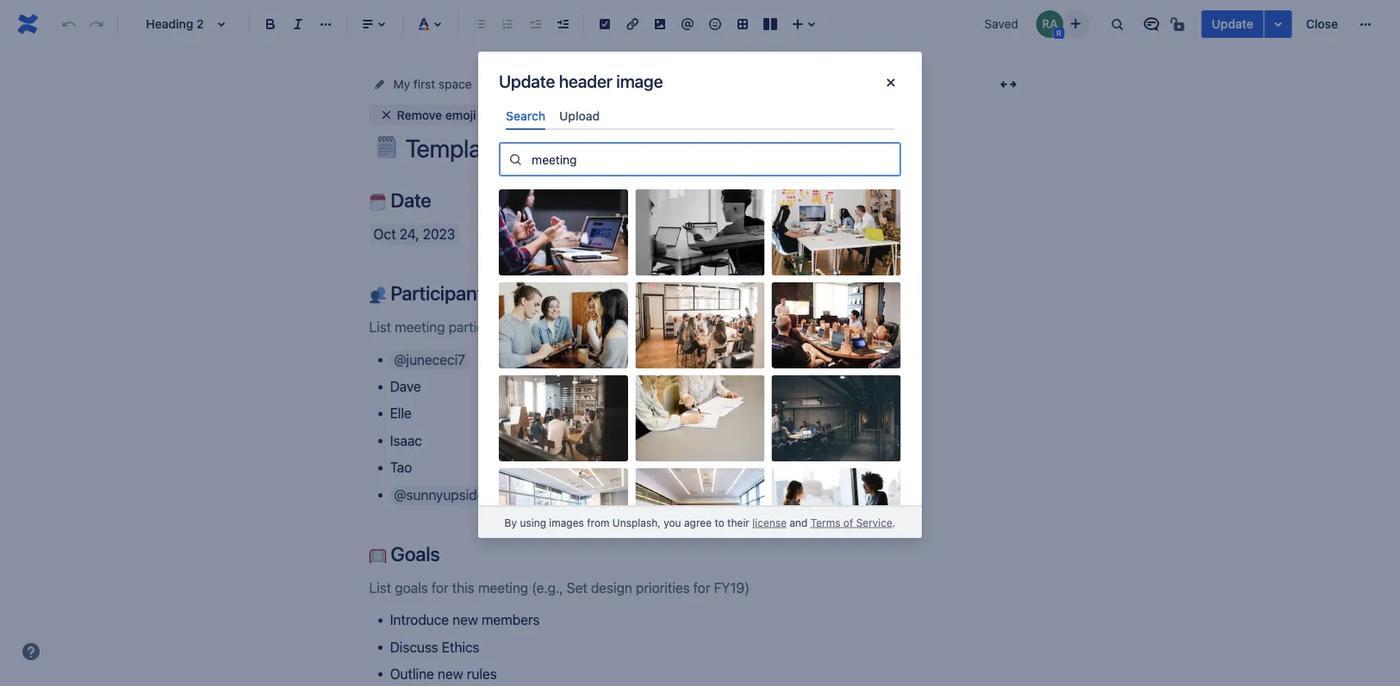 Task type: locate. For each thing, give the bounding box(es) containing it.
image for update header image
[[616, 71, 663, 91]]

bullet list ⌘⇧8 image
[[470, 14, 490, 34]]

1 horizontal spatial collaborative meeting image
[[635, 283, 765, 369]]

update button
[[1202, 10, 1264, 38]]

1 horizontal spatial my first space link
[[558, 74, 636, 95]]

space left content
[[439, 77, 472, 91]]

0 horizontal spatial collaborative meeting image
[[499, 376, 628, 462]]

update inside dialog
[[499, 71, 555, 91]]

bold ⌘b image
[[260, 14, 281, 34]]

space
[[439, 77, 472, 91], [603, 77, 636, 91]]

first right move this page image
[[414, 77, 435, 91]]

undo ⌘z image
[[59, 14, 79, 34]]

image down link image
[[616, 71, 663, 91]]

space up add header image
[[603, 77, 636, 91]]

service
[[856, 517, 893, 529]]

0 vertical spatial header
[[559, 71, 613, 91]]

image icon image
[[500, 108, 514, 122]]

image for add header image
[[586, 108, 621, 122]]

0 horizontal spatial first
[[414, 77, 435, 91]]

new
[[453, 612, 478, 629], [438, 666, 463, 683]]

my up add header image
[[558, 77, 575, 91]]

image inside the add header image button
[[586, 108, 621, 122]]

header up upload
[[559, 71, 613, 91]]

:busts_in_silhouette: image
[[369, 287, 387, 304], [369, 287, 387, 304]]

indent tab image
[[552, 14, 573, 34]]

template
[[657, 77, 708, 91]]

header right add
[[544, 108, 583, 122]]

content link
[[493, 74, 537, 95]]

introduce new members
[[390, 612, 540, 629]]

date
[[387, 189, 431, 212]]

first up upload
[[578, 77, 600, 91]]

content
[[493, 77, 537, 91]]

layouts image
[[760, 14, 781, 34]]

header inside 'update header image' dialog
[[559, 71, 613, 91]]

gaining a deep understanding the problems that customers face is how you build products that provide value and grow. it all starts with a conversation. you have to let go of your assumptions so you can listen with an open mind and understand what's actually important to them. that way you can build something that makes their life better. something they actually want to buy. image
[[499, 190, 628, 276]]

my right move this page image
[[393, 77, 410, 91]]

oct 24, 2023
[[374, 226, 455, 243]]

first
[[414, 77, 435, 91], [578, 77, 600, 91]]

0 horizontal spatial space
[[439, 77, 472, 91]]

image down 'update header image'
[[586, 108, 621, 122]]

header for add
[[544, 108, 583, 122]]

participants
[[387, 282, 493, 305]]

my first space right move this page image
[[393, 77, 472, 91]]

add
[[518, 108, 540, 122]]

license
[[753, 517, 787, 529]]

header
[[559, 71, 613, 91], [544, 108, 583, 122]]

1 horizontal spatial update
[[1212, 17, 1254, 31]]

saved
[[985, 17, 1019, 31]]

1 vertical spatial image
[[586, 108, 621, 122]]

my first space
[[393, 77, 472, 91], [558, 77, 636, 91]]

confluence image
[[14, 10, 41, 38]]

1 my first space link from the left
[[393, 74, 472, 95]]

add header image button
[[490, 105, 631, 125]]

1 horizontal spatial my first space
[[558, 77, 636, 91]]

update inside button
[[1212, 17, 1254, 31]]

confluence image
[[14, 10, 41, 38]]

to
[[715, 517, 725, 529]]

2023
[[423, 226, 455, 243]]

tab list containing search
[[499, 102, 902, 130]]

my first space link
[[393, 74, 472, 95], [558, 74, 636, 95]]

update left adjust update settings image
[[1212, 17, 1254, 31]]

of
[[844, 517, 854, 529]]

header inside the add header image button
[[544, 108, 583, 122]]

adjust update settings image
[[1268, 14, 1289, 34]]

24,
[[400, 226, 419, 243]]

members
[[482, 612, 540, 629]]

0 horizontal spatial my
[[393, 77, 410, 91]]

2 my first space link from the left
[[558, 74, 636, 95]]

italic ⌘i image
[[288, 14, 309, 34]]

my
[[393, 77, 410, 91], [558, 77, 575, 91]]

tab list
[[499, 102, 902, 130]]

@sunnyupside33
[[394, 487, 501, 503]]

discuss ethics
[[390, 639, 480, 656]]

1 vertical spatial update
[[499, 71, 555, 91]]

1 vertical spatial new
[[438, 666, 463, 683]]

add header image
[[518, 108, 621, 122]]

:goal: image
[[369, 548, 387, 565]]

terms of service link
[[811, 517, 893, 529]]

my first space link right move this page image
[[393, 74, 472, 95]]

close
[[1306, 17, 1339, 31]]

by
[[505, 517, 517, 529]]

table image
[[733, 14, 753, 34]]

collaborative meeting image
[[635, 283, 765, 369], [499, 376, 628, 462]]

update
[[1212, 17, 1254, 31], [499, 71, 555, 91]]

update for update header image
[[499, 71, 555, 91]]

:calendar_spiral: image
[[369, 194, 387, 211], [369, 194, 387, 211]]

new down ethics
[[438, 666, 463, 683]]

elle
[[390, 406, 412, 422]]

1 horizontal spatial first
[[578, 77, 600, 91]]

image inside 'update header image' dialog
[[616, 71, 663, 91]]

emoji image
[[705, 14, 726, 34]]

image
[[616, 71, 663, 91], [586, 108, 621, 122]]

notes
[[769, 77, 800, 91]]

ruby anderson image
[[1036, 10, 1064, 38]]

by using images from unsplash, you agree to their license and terms of service .
[[505, 517, 896, 529]]

1 vertical spatial header
[[544, 108, 583, 122]]

1 horizontal spatial space
[[603, 77, 636, 91]]

0 vertical spatial update
[[1212, 17, 1254, 31]]

0 horizontal spatial my first space
[[393, 77, 472, 91]]

update up add
[[499, 71, 555, 91]]

0 vertical spatial new
[[453, 612, 478, 629]]

update for update
[[1212, 17, 1254, 31]]

1 horizontal spatial my
[[558, 77, 575, 91]]

unsplash,
[[613, 517, 661, 529]]

0 vertical spatial image
[[616, 71, 663, 91]]

my first space up upload
[[558, 77, 636, 91]]

0 horizontal spatial update
[[499, 71, 555, 91]]

images
[[549, 517, 584, 529]]

1 vertical spatial collaborative meeting image
[[499, 376, 628, 462]]

action item image
[[595, 14, 615, 34]]

0 horizontal spatial my first space link
[[393, 74, 472, 95]]

my first space link up upload
[[558, 74, 636, 95]]

new up ethics
[[453, 612, 478, 629]]

outdent ⇧tab image
[[525, 14, 546, 34]]



Task type: describe. For each thing, give the bounding box(es) containing it.
from
[[587, 517, 610, 529]]

1 my first space from the left
[[393, 77, 472, 91]]

tab list inside 'update header image' dialog
[[499, 102, 902, 130]]

and
[[790, 517, 808, 529]]

goals
[[387, 543, 440, 566]]

isaac
[[390, 433, 422, 449]]

header for update
[[559, 71, 613, 91]]

update header image dialog
[[478, 52, 922, 687]]

editor close icon image
[[881, 72, 902, 93]]

meeting
[[720, 77, 765, 91]]

update header image
[[499, 71, 663, 91]]

dave
[[390, 379, 421, 395]]

0 vertical spatial collaborative meeting image
[[635, 283, 765, 369]]

add image, video, or file image
[[650, 14, 671, 34]]

2 my from the left
[[558, 77, 575, 91]]

close button
[[1296, 10, 1349, 38]]

-
[[711, 77, 717, 91]]

no restrictions image
[[1169, 14, 1190, 34]]

their
[[728, 517, 750, 529]]

link image
[[622, 14, 643, 34]]

2 space from the left
[[603, 77, 636, 91]]

outline
[[390, 666, 434, 683]]

license link
[[753, 517, 787, 529]]

rules
[[467, 666, 497, 683]]

move this page image
[[373, 78, 387, 91]]

tao
[[390, 460, 412, 476]]

Search field
[[527, 144, 900, 175]]

:goal: image
[[369, 548, 387, 565]]

Give this page a title text field
[[406, 134, 1024, 163]]

you
[[664, 517, 681, 529]]

template - meeting notes link
[[657, 74, 800, 95]]

new for introduce
[[453, 612, 478, 629]]

make page full-width image
[[999, 74, 1019, 95]]

oct
[[374, 226, 396, 243]]

.
[[893, 517, 896, 529]]

mention image
[[677, 14, 698, 34]]

design meeting image
[[635, 190, 765, 276]]

terms
[[811, 517, 841, 529]]

agree
[[684, 517, 712, 529]]

1 my from the left
[[393, 77, 410, 91]]

1 space from the left
[[439, 77, 472, 91]]

numbered list ⌘⇧7 image
[[497, 14, 518, 34]]

1 first from the left
[[414, 77, 435, 91]]

search
[[506, 109, 546, 123]]

@junececi7
[[394, 352, 465, 368]]

Main content area, start typing to enter text. text field
[[369, 189, 1024, 687]]

template - meeting notes
[[657, 77, 800, 91]]

2 my first space from the left
[[558, 77, 636, 91]]

introduce
[[390, 612, 449, 629]]

discuss
[[390, 639, 438, 656]]

ethics
[[442, 639, 480, 656]]

upload
[[559, 109, 600, 123]]

new for outline
[[438, 666, 463, 683]]

2 first from the left
[[578, 77, 600, 91]]

using
[[520, 517, 546, 529]]

outline new rules
[[390, 666, 497, 683]]

redo ⌘⇧z image
[[86, 14, 107, 34]]



Task type: vqa. For each thing, say whether or not it's contained in the screenshot.
left my first space
yes



